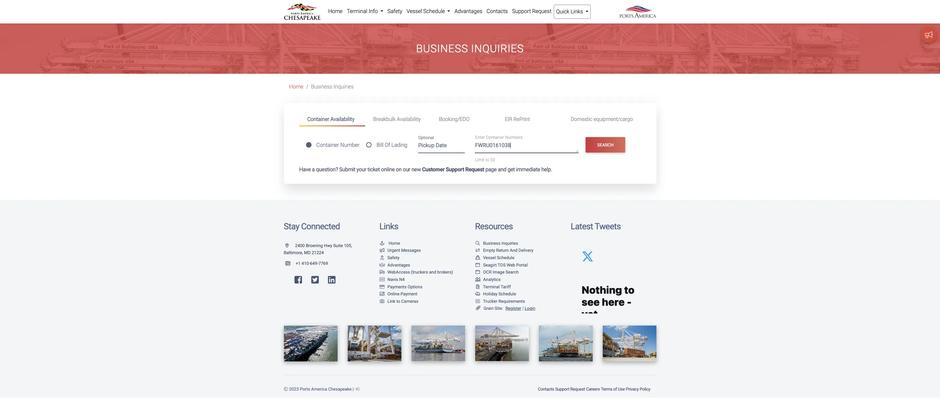 Task type: describe. For each thing, give the bounding box(es) containing it.
eir reprint link
[[497, 113, 563, 126]]

webaccess (truckers and brokers)
[[388, 270, 453, 275]]

immediate
[[516, 167, 541, 173]]

breakbulk availability link
[[365, 113, 431, 126]]

copyright image
[[284, 388, 288, 392]]

contacts for contacts support request careers terms of use privacy policy
[[538, 387, 555, 392]]

0 horizontal spatial vessel schedule link
[[405, 5, 453, 18]]

links inside quick links link
[[571, 8, 583, 15]]

urgent messages
[[388, 248, 421, 253]]

info
[[369, 8, 378, 14]]

of
[[385, 142, 391, 149]]

grain
[[484, 306, 494, 311]]

649-
[[310, 261, 319, 266]]

410-
[[302, 261, 310, 266]]

and
[[510, 248, 518, 253]]

1 vertical spatial container
[[486, 135, 505, 140]]

login link
[[525, 306, 536, 311]]

0 horizontal spatial vessel
[[407, 8, 422, 14]]

payments options link
[[380, 285, 423, 290]]

2 horizontal spatial home
[[389, 241, 400, 246]]

enter
[[475, 135, 485, 140]]

a
[[312, 167, 315, 173]]

use
[[618, 387, 625, 392]]

question?
[[316, 167, 338, 173]]

browser image for ocr
[[475, 271, 481, 275]]

broening
[[306, 243, 323, 249]]

1 vertical spatial business inquiries
[[311, 84, 354, 90]]

safety link for urgent messages link at bottom left
[[380, 256, 400, 261]]

2400
[[295, 243, 305, 249]]

1 horizontal spatial vessel schedule
[[484, 256, 515, 261]]

optional
[[419, 135, 434, 140]]

file invoice image
[[475, 285, 481, 290]]

holiday schedule link
[[475, 292, 517, 297]]

tariff
[[501, 285, 511, 290]]

1 vertical spatial advantages link
[[380, 263, 410, 268]]

booking/edo
[[439, 116, 470, 123]]

online payment link
[[380, 292, 418, 297]]

camera image
[[380, 300, 385, 304]]

cameras
[[402, 299, 419, 304]]

requirements
[[499, 299, 525, 304]]

payments options
[[388, 285, 423, 290]]

1 safety from the top
[[388, 8, 403, 14]]

holiday
[[484, 292, 498, 297]]

1 vertical spatial and
[[429, 270, 437, 275]]

0 vertical spatial inquiries
[[471, 42, 524, 55]]

grain site: register | login
[[484, 306, 536, 312]]

trucker
[[484, 299, 498, 304]]

page
[[486, 167, 497, 173]]

home link for the terminal info link
[[326, 5, 345, 18]]

analytics image
[[475, 278, 481, 282]]

0 horizontal spatial vessel schedule
[[407, 8, 447, 14]]

search button
[[586, 137, 626, 153]]

domestic equipment/cargo link
[[563, 113, 641, 126]]

2 vertical spatial business inquiries
[[484, 241, 518, 246]]

submit
[[339, 167, 356, 173]]

holiday schedule
[[484, 292, 517, 297]]

domestic
[[571, 116, 593, 123]]

2 safety from the top
[[388, 256, 400, 261]]

navis
[[388, 277, 399, 282]]

container storage image
[[380, 278, 385, 282]]

1 horizontal spatial advantages link
[[453, 5, 485, 18]]

105,
[[344, 243, 352, 249]]

limit to 50
[[475, 158, 495, 163]]

1 vertical spatial vessel schedule link
[[475, 256, 515, 261]]

2023 ports america chesapeake |
[[288, 387, 355, 392]]

numbers
[[506, 135, 523, 140]]

1 vertical spatial search
[[506, 270, 519, 275]]

ocr image search
[[484, 270, 519, 275]]

2023
[[289, 387, 299, 392]]

new
[[412, 167, 421, 173]]

home link for urgent messages link at bottom left
[[380, 241, 400, 246]]

0 horizontal spatial advantages
[[388, 263, 410, 268]]

navis n4
[[388, 277, 405, 282]]

md
[[304, 251, 311, 256]]

payments
[[388, 285, 407, 290]]

credit card front image
[[380, 293, 385, 297]]

search image
[[475, 242, 481, 246]]

twitter square image
[[312, 276, 319, 285]]

schedule for holiday schedule link
[[499, 292, 517, 297]]

quick links
[[557, 8, 585, 15]]

quick links link
[[554, 5, 591, 19]]

1 horizontal spatial advantages
[[455, 8, 483, 14]]

delivery
[[519, 248, 534, 253]]

eir
[[505, 116, 513, 123]]

have
[[299, 167, 311, 173]]

customer support request link
[[422, 167, 485, 173]]

0 horizontal spatial contacts link
[[485, 5, 510, 18]]

our
[[403, 167, 411, 173]]

stay
[[284, 222, 300, 232]]

Enter Container Numbers text field
[[475, 142, 579, 153]]

1 vertical spatial inquiries
[[334, 84, 354, 90]]

bill of lading
[[377, 142, 408, 149]]

safety link for the terminal info link
[[386, 5, 405, 18]]

eir reprint
[[505, 116, 530, 123]]

2 vertical spatial support
[[556, 387, 570, 392]]

have a question? submit your ticket online on our new customer support request page and get immediate help.
[[299, 167, 553, 173]]

container for container availability
[[308, 116, 329, 123]]

register link
[[505, 306, 522, 311]]

equipment/cargo
[[594, 116, 633, 123]]

seagirt tos web portal link
[[475, 263, 528, 268]]

browser image for seagirt
[[475, 264, 481, 268]]

reprint
[[514, 116, 530, 123]]

availability for breakbulk availability
[[397, 116, 421, 123]]

tos
[[498, 263, 506, 268]]

to for cameras
[[397, 299, 401, 304]]

2 vertical spatial inquiries
[[502, 241, 518, 246]]

webaccess
[[388, 270, 410, 275]]

0 horizontal spatial home
[[289, 84, 304, 90]]

1 horizontal spatial support request link
[[555, 384, 586, 396]]

site:
[[495, 306, 503, 311]]

privacy
[[626, 387, 639, 392]]

seagirt tos web portal
[[484, 263, 528, 268]]

1 horizontal spatial contacts link
[[538, 384, 555, 396]]

america
[[311, 387, 327, 392]]

0 horizontal spatial home link
[[289, 84, 304, 90]]

portal
[[517, 263, 528, 268]]

register
[[506, 306, 522, 311]]

+1 410-649-7769
[[296, 261, 328, 266]]

0 vertical spatial |
[[523, 306, 524, 312]]

trucker requirements
[[484, 299, 525, 304]]

2 horizontal spatial business
[[484, 241, 501, 246]]

domestic equipment/cargo
[[571, 116, 633, 123]]

lading
[[392, 142, 408, 149]]



Task type: vqa. For each thing, say whether or not it's contained in the screenshot.
"Policy" to the bottom
no



Task type: locate. For each thing, give the bounding box(es) containing it.
browser image up analytics 'image'
[[475, 271, 481, 275]]

1 availability from the left
[[331, 116, 355, 123]]

terminal for terminal info
[[347, 8, 368, 14]]

1 vertical spatial business
[[311, 84, 333, 90]]

2 vertical spatial request
[[571, 387, 585, 392]]

availability for container availability
[[331, 116, 355, 123]]

browser image down ship image
[[475, 264, 481, 268]]

1 horizontal spatial to
[[486, 158, 490, 163]]

brokers)
[[438, 270, 453, 275]]

1 vertical spatial safety link
[[380, 256, 400, 261]]

0 vertical spatial home link
[[326, 5, 345, 18]]

return
[[497, 248, 509, 253]]

0 vertical spatial support request link
[[510, 5, 554, 18]]

links
[[571, 8, 583, 15], [380, 222, 399, 232]]

inquiries
[[471, 42, 524, 55], [334, 84, 354, 90], [502, 241, 518, 246]]

1 horizontal spatial |
[[523, 306, 524, 312]]

to right "link"
[[397, 299, 401, 304]]

terminal down analytics
[[484, 285, 500, 290]]

1 vertical spatial safety
[[388, 256, 400, 261]]

0 vertical spatial safety link
[[386, 5, 405, 18]]

0 vertical spatial links
[[571, 8, 583, 15]]

0 vertical spatial and
[[498, 167, 507, 173]]

search down domestic equipment/cargo link
[[598, 143, 614, 148]]

0 vertical spatial advantages link
[[453, 5, 485, 18]]

1 horizontal spatial availability
[[397, 116, 421, 123]]

safety right info at the top of the page
[[388, 8, 403, 14]]

facebook square image
[[295, 276, 302, 285]]

browser image
[[475, 264, 481, 268], [475, 271, 481, 275]]

link to cameras
[[388, 299, 419, 304]]

ocr image search link
[[475, 270, 519, 275]]

online
[[388, 292, 400, 297]]

2400 broening hwy suite 105, baltimore, md 21224 link
[[284, 243, 352, 256]]

customer
[[422, 167, 445, 173]]

online payment
[[388, 292, 418, 297]]

support request link left careers
[[555, 384, 586, 396]]

1 vertical spatial contacts
[[538, 387, 555, 392]]

1 vertical spatial advantages
[[388, 263, 410, 268]]

1 vertical spatial home link
[[289, 84, 304, 90]]

analytics link
[[475, 277, 501, 282]]

schedule for the bottommost "vessel schedule" link
[[497, 256, 515, 261]]

1 horizontal spatial support
[[513, 8, 531, 14]]

user hard hat image
[[380, 256, 385, 261]]

1 horizontal spatial contacts
[[538, 387, 555, 392]]

contacts for contacts
[[487, 8, 508, 14]]

and left brokers)
[[429, 270, 437, 275]]

sign in image
[[355, 388, 359, 392]]

1 horizontal spatial home link
[[326, 5, 345, 18]]

options
[[408, 285, 423, 290]]

7769
[[319, 261, 328, 266]]

safety down the urgent
[[388, 256, 400, 261]]

ports
[[300, 387, 310, 392]]

request inside support request 'link'
[[533, 8, 552, 14]]

booking/edo link
[[431, 113, 497, 126]]

1 vertical spatial browser image
[[475, 271, 481, 275]]

vessel schedule link
[[405, 5, 453, 18], [475, 256, 515, 261]]

ship image
[[475, 256, 481, 261]]

0 horizontal spatial terminal
[[347, 8, 368, 14]]

of
[[614, 387, 617, 392]]

terminal left info at the top of the page
[[347, 8, 368, 14]]

0 vertical spatial to
[[486, 158, 490, 163]]

availability right breakbulk
[[397, 116, 421, 123]]

0 vertical spatial safety
[[388, 8, 403, 14]]

availability
[[331, 116, 355, 123], [397, 116, 421, 123]]

request left quick
[[533, 8, 552, 14]]

0 horizontal spatial request
[[466, 167, 485, 173]]

0 vertical spatial search
[[598, 143, 614, 148]]

0 horizontal spatial business
[[311, 84, 333, 90]]

0 vertical spatial contacts link
[[485, 5, 510, 18]]

safety link
[[386, 5, 405, 18], [380, 256, 400, 261]]

2 horizontal spatial home link
[[380, 241, 400, 246]]

anchor image
[[380, 242, 385, 246]]

contacts
[[487, 8, 508, 14], [538, 387, 555, 392]]

support request link left quick
[[510, 5, 554, 18]]

number
[[341, 142, 360, 149]]

container
[[308, 116, 329, 123], [486, 135, 505, 140], [317, 142, 339, 149]]

|
[[523, 306, 524, 312], [353, 387, 354, 392]]

50
[[491, 158, 495, 163]]

2 vertical spatial business
[[484, 241, 501, 246]]

search inside search button
[[598, 143, 614, 148]]

container availability
[[308, 116, 355, 123]]

1 vertical spatial vessel
[[484, 256, 496, 261]]

terms
[[601, 387, 613, 392]]

0 vertical spatial request
[[533, 8, 552, 14]]

on
[[396, 167, 402, 173]]

to
[[486, 158, 490, 163], [397, 299, 401, 304]]

support request
[[513, 8, 552, 14]]

1 vertical spatial support request link
[[555, 384, 586, 396]]

container up container number
[[308, 116, 329, 123]]

request down limit
[[466, 167, 485, 173]]

search down web
[[506, 270, 519, 275]]

online
[[381, 167, 395, 173]]

container for container number
[[317, 142, 339, 149]]

tweets
[[595, 222, 621, 232]]

empty return and delivery link
[[475, 248, 534, 253]]

safety link down the urgent
[[380, 256, 400, 261]]

credit card image
[[380, 285, 385, 290]]

0 horizontal spatial support
[[446, 167, 465, 173]]

privacy policy link
[[626, 384, 651, 396]]

(truckers
[[411, 270, 428, 275]]

contacts inside contacts 'link'
[[487, 8, 508, 14]]

request left careers
[[571, 387, 585, 392]]

Optional text field
[[419, 140, 465, 153]]

connected
[[301, 222, 340, 232]]

support request link
[[510, 5, 554, 18], [555, 384, 586, 396]]

1 horizontal spatial business
[[416, 42, 469, 55]]

and
[[498, 167, 507, 173], [429, 270, 437, 275]]

0 horizontal spatial support request link
[[510, 5, 554, 18]]

1 vertical spatial to
[[397, 299, 401, 304]]

2400 broening hwy suite 105, baltimore, md 21224
[[284, 243, 352, 256]]

2 vertical spatial home link
[[380, 241, 400, 246]]

business inquiries link
[[475, 241, 518, 246]]

truck container image
[[380, 271, 385, 275]]

breakbulk availability
[[373, 116, 421, 123]]

availability up container number
[[331, 116, 355, 123]]

terminal tariff
[[484, 285, 511, 290]]

0 horizontal spatial |
[[353, 387, 354, 392]]

resources
[[475, 222, 513, 232]]

terminal for terminal tariff
[[484, 285, 500, 290]]

0 horizontal spatial to
[[397, 299, 401, 304]]

urgent messages link
[[380, 248, 421, 253]]

1 horizontal spatial search
[[598, 143, 614, 148]]

image
[[493, 270, 505, 275]]

terminal info link
[[345, 5, 386, 18]]

exchange image
[[475, 249, 481, 253]]

1 vertical spatial terminal
[[484, 285, 500, 290]]

2 horizontal spatial support
[[556, 387, 570, 392]]

2 browser image from the top
[[475, 271, 481, 275]]

vessel
[[407, 8, 422, 14], [484, 256, 496, 261]]

links up anchor 'image'
[[380, 222, 399, 232]]

1 horizontal spatial vessel schedule link
[[475, 256, 515, 261]]

1 vertical spatial links
[[380, 222, 399, 232]]

1 horizontal spatial links
[[571, 8, 583, 15]]

linkedin image
[[328, 276, 336, 285]]

+1
[[296, 261, 301, 266]]

1 horizontal spatial request
[[533, 8, 552, 14]]

to for 50
[[486, 158, 490, 163]]

2 vertical spatial schedule
[[499, 292, 517, 297]]

urgent
[[388, 248, 400, 253]]

0 vertical spatial business
[[416, 42, 469, 55]]

2 horizontal spatial request
[[571, 387, 585, 392]]

| left login
[[523, 306, 524, 312]]

1 vertical spatial support
[[446, 167, 465, 173]]

schedule
[[424, 8, 445, 14], [497, 256, 515, 261], [499, 292, 517, 297]]

1 horizontal spatial vessel
[[484, 256, 496, 261]]

home link
[[326, 5, 345, 18], [289, 84, 304, 90], [380, 241, 400, 246]]

links right quick
[[571, 8, 583, 15]]

link
[[388, 299, 396, 304]]

2 vertical spatial container
[[317, 142, 339, 149]]

browser image inside ocr image search link
[[475, 271, 481, 275]]

container left number
[[317, 142, 339, 149]]

2 vertical spatial home
[[389, 241, 400, 246]]

wheat image
[[475, 306, 482, 311]]

0 horizontal spatial links
[[380, 222, 399, 232]]

hand receiving image
[[380, 264, 385, 268]]

0 horizontal spatial advantages link
[[380, 263, 410, 268]]

link to cameras link
[[380, 299, 419, 304]]

vessel schedule
[[407, 8, 447, 14], [484, 256, 515, 261]]

0 vertical spatial business inquiries
[[416, 42, 524, 55]]

list alt image
[[475, 300, 481, 304]]

to left 50 on the top right of the page
[[486, 158, 490, 163]]

0 vertical spatial vessel schedule link
[[405, 5, 453, 18]]

home
[[328, 8, 343, 14], [289, 84, 304, 90], [389, 241, 400, 246]]

navis n4 link
[[380, 277, 405, 282]]

| left sign in icon
[[353, 387, 354, 392]]

baltimore,
[[284, 251, 303, 256]]

0 vertical spatial contacts
[[487, 8, 508, 14]]

terminal tariff link
[[475, 285, 511, 290]]

1 horizontal spatial terminal
[[484, 285, 500, 290]]

1 horizontal spatial home
[[328, 8, 343, 14]]

2 availability from the left
[[397, 116, 421, 123]]

analytics
[[484, 277, 501, 282]]

careers
[[587, 387, 600, 392]]

0 horizontal spatial search
[[506, 270, 519, 275]]

1 horizontal spatial and
[[498, 167, 507, 173]]

breakbulk
[[373, 116, 396, 123]]

0 horizontal spatial and
[[429, 270, 437, 275]]

0 vertical spatial vessel schedule
[[407, 8, 447, 14]]

1 vertical spatial vessel schedule
[[484, 256, 515, 261]]

1 vertical spatial request
[[466, 167, 485, 173]]

phone office image
[[286, 262, 296, 266]]

container right enter
[[486, 135, 505, 140]]

and left get
[[498, 167, 507, 173]]

contacts support request careers terms of use privacy policy
[[538, 387, 651, 392]]

0 vertical spatial schedule
[[424, 8, 445, 14]]

enter container numbers
[[475, 135, 523, 140]]

help.
[[542, 167, 553, 173]]

1 vertical spatial schedule
[[497, 256, 515, 261]]

0 vertical spatial container
[[308, 116, 329, 123]]

container number
[[317, 142, 360, 149]]

bells image
[[475, 293, 481, 297]]

0 horizontal spatial availability
[[331, 116, 355, 123]]

1 vertical spatial contacts link
[[538, 384, 555, 396]]

map marker alt image
[[286, 244, 294, 248]]

payment
[[401, 292, 418, 297]]

bill
[[377, 142, 384, 149]]

browser image inside seagirt tos web portal link
[[475, 264, 481, 268]]

safety link right info at the top of the page
[[386, 5, 405, 18]]

careers link
[[586, 384, 601, 396]]

get
[[508, 167, 515, 173]]

advantages link
[[453, 5, 485, 18], [380, 263, 410, 268]]

bullhorn image
[[380, 249, 385, 253]]

0 vertical spatial browser image
[[475, 264, 481, 268]]

0 horizontal spatial contacts
[[487, 8, 508, 14]]

0 vertical spatial terminal
[[347, 8, 368, 14]]

1 browser image from the top
[[475, 264, 481, 268]]

n4
[[400, 277, 405, 282]]

ocr
[[484, 270, 492, 275]]

suite
[[334, 243, 343, 249]]

0 vertical spatial advantages
[[455, 8, 483, 14]]

support inside 'link'
[[513, 8, 531, 14]]

0 vertical spatial vessel
[[407, 8, 422, 14]]



